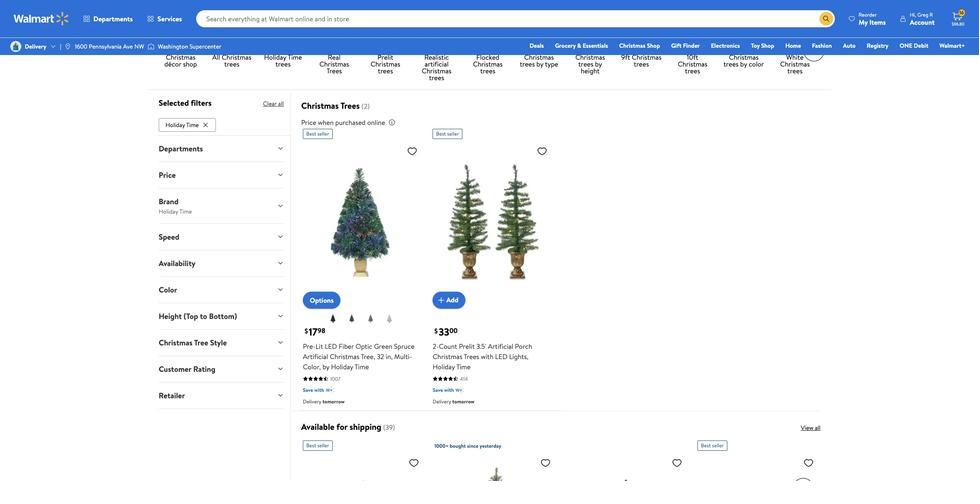 Task type: locate. For each thing, give the bounding box(es) containing it.
christmas tree style tab
[[152, 330, 291, 356]]

prelit down prelit christmas trees image
[[378, 53, 394, 62]]

add to favorites list, 7 ft pre-lit duncan fir artificial christmas tree, clear led lights, by holiday time image
[[804, 458, 814, 469]]

christmas trees by type image
[[524, 20, 555, 50]]

2 shop from the left
[[762, 41, 775, 50]]

fashion
[[813, 41, 833, 50]]

1 vertical spatial all
[[816, 424, 821, 432]]

christmas down the toy
[[730, 53, 759, 62]]

$ left 33
[[435, 327, 438, 336]]

&
[[578, 41, 582, 50]]

delivery tomorrow for 17
[[303, 398, 345, 405]]

trees down '10ft'
[[686, 66, 701, 76]]

artificial inside 2-count prelit 3.5' artificial porch christmas trees with led lights, holiday time
[[488, 342, 514, 351]]

save with for 17
[[303, 387, 324, 394]]

1 horizontal spatial delivery
[[303, 398, 322, 405]]

1007
[[330, 376, 341, 383]]

holiday down holiday time trees image
[[264, 53, 287, 62]]

by right the color,
[[323, 362, 330, 372]]

christmas trees (2)
[[301, 100, 370, 111]]

2 delivery tomorrow from the left
[[433, 398, 475, 405]]

 image right |
[[65, 43, 72, 50]]

christmas inside 2-count prelit 3.5' artificial porch christmas trees with led lights, holiday time
[[433, 352, 463, 362]]

trees inside christmas trees by color
[[724, 59, 739, 69]]

christmas left "tree"
[[159, 338, 192, 348]]

with left walmart plus icon
[[315, 387, 324, 394]]

10ft christmas trees link
[[671, 20, 715, 76]]

christmas shop
[[620, 41, 661, 50]]

0 horizontal spatial prelit
[[378, 53, 394, 62]]

0 vertical spatial artificial
[[488, 342, 514, 351]]

christmas down real christmas trees image on the top of page
[[320, 59, 349, 69]]

search icon image
[[824, 15, 830, 22]]

price left "when"
[[301, 118, 317, 127]]

holiday inside holiday time trees
[[264, 53, 287, 62]]

retailer button
[[152, 383, 291, 409]]

departments button up "price" tab
[[152, 136, 291, 162]]

2-count prelit 3.5' artificial porch christmas trees with led lights, holiday time
[[433, 342, 533, 372]]

availability tab
[[152, 251, 291, 277]]

1 vertical spatial price
[[159, 170, 176, 181]]

0 vertical spatial trees
[[327, 66, 342, 76]]

registry
[[867, 41, 889, 50]]

1 save from the left
[[303, 387, 313, 394]]

1 horizontal spatial  image
[[65, 43, 72, 50]]

all christmas trees link
[[210, 20, 254, 69]]

trees down holiday time trees image
[[276, 59, 291, 69]]

trees left (2)
[[341, 100, 360, 111]]

delivery
[[25, 42, 46, 51], [303, 398, 322, 405], [433, 398, 451, 405]]

tomorrow
[[323, 398, 345, 405], [453, 398, 475, 405]]

with for 33
[[445, 387, 454, 394]]

delivery tomorrow down walmart plus icon
[[303, 398, 345, 405]]

0 horizontal spatial save with
[[303, 387, 324, 394]]

trees
[[327, 66, 342, 76], [341, 100, 360, 111], [464, 352, 480, 362]]

3.5'
[[477, 342, 487, 351]]

christmas down flocked christmas trees image
[[473, 59, 503, 69]]

trees down electronics
[[724, 59, 739, 69]]

lights,
[[510, 352, 529, 362]]

 image right the nw
[[148, 42, 155, 51]]

options link
[[303, 292, 341, 309]]

by down essentials
[[596, 59, 603, 69]]

0 horizontal spatial save
[[303, 387, 313, 394]]

price up brand
[[159, 170, 176, 181]]

white christmas trees link
[[773, 20, 818, 76]]

1 horizontal spatial product group
[[435, 438, 554, 482]]

walmart plus image
[[456, 386, 465, 395]]

1 horizontal spatial led
[[496, 352, 508, 362]]

1 horizontal spatial save with
[[433, 387, 454, 394]]

all for clear all
[[278, 100, 284, 108]]

1 vertical spatial led
[[496, 352, 508, 362]]

by for height
[[596, 59, 603, 69]]

0 horizontal spatial departments
[[94, 14, 133, 23]]

shop right the toy
[[762, 41, 775, 50]]

christmas down fiber
[[330, 352, 360, 362]]

green image
[[347, 314, 357, 324]]

christmas down prelit christmas trees image
[[371, 59, 401, 69]]

save with left walmart plus icon
[[303, 387, 324, 394]]

save with
[[303, 387, 324, 394], [433, 387, 454, 394]]

led left lights, in the right of the page
[[496, 352, 508, 362]]

add button
[[433, 292, 466, 309]]

availability button
[[152, 251, 291, 277]]

3 product group from the left
[[698, 438, 818, 482]]

flocked christmas trees link
[[466, 20, 510, 76]]

best seller
[[307, 130, 330, 138], [436, 130, 459, 138], [307, 442, 330, 449], [702, 442, 725, 449]]

trees
[[225, 59, 240, 69], [276, 59, 291, 69], [520, 59, 535, 69], [579, 59, 594, 69], [634, 59, 649, 69], [724, 59, 739, 69], [378, 66, 393, 76], [481, 66, 496, 76], [686, 66, 701, 76], [788, 66, 803, 76], [839, 66, 854, 76], [429, 73, 445, 82]]

holiday inside brand holiday time
[[159, 207, 178, 216]]

christmas shop link
[[616, 41, 664, 50]]

$
[[305, 327, 308, 336], [435, 327, 438, 336]]

by left type
[[537, 59, 544, 69]]

0 horizontal spatial led
[[325, 342, 337, 351]]

1 horizontal spatial shop
[[762, 41, 775, 50]]

2 horizontal spatial product group
[[698, 438, 818, 482]]

walmart plus image
[[326, 386, 335, 395]]

0 vertical spatial departments
[[94, 14, 133, 23]]

0 horizontal spatial artificial
[[303, 352, 328, 362]]

christmas down deals link
[[525, 53, 554, 62]]

0 vertical spatial led
[[325, 342, 337, 351]]

1 horizontal spatial with
[[445, 387, 454, 394]]

time inside pre-lit led fiber optic green spruce artificial christmas tree, 32 in, multi- color, by holiday time
[[355, 362, 369, 372]]

time inside holiday time trees
[[288, 53, 302, 62]]

1 horizontal spatial delivery tomorrow
[[433, 398, 475, 405]]

departments up 1600 pennsylvania ave nw
[[94, 14, 133, 23]]

led
[[325, 342, 337, 351], [496, 352, 508, 362]]

with
[[481, 352, 494, 362], [315, 387, 324, 394], [445, 387, 454, 394]]

clear all
[[263, 100, 284, 108]]

save left walmart plus icon
[[303, 387, 313, 394]]

departments down holiday time
[[159, 143, 203, 154]]

departments button up 1600 pennsylvania ave nw
[[76, 9, 140, 29]]

2 vertical spatial trees
[[464, 352, 480, 362]]

1 horizontal spatial save
[[433, 387, 443, 394]]

trees down deals link
[[520, 59, 535, 69]]

 image
[[10, 41, 21, 52], [148, 42, 155, 51], [65, 43, 72, 50]]

1 delivery tomorrow from the left
[[303, 398, 345, 405]]

all inside clear all 'button'
[[278, 100, 284, 108]]

10ft christmas trees
[[678, 53, 708, 76]]

save for 17
[[303, 387, 313, 394]]

1 save with from the left
[[303, 387, 324, 394]]

time inside 2-count prelit 3.5' artificial porch christmas trees with led lights, holiday time
[[457, 362, 471, 372]]

trees inside the real christmas trees
[[327, 66, 342, 76]]

0 vertical spatial price
[[301, 118, 317, 127]]

$ for 33
[[435, 327, 438, 336]]

0 horizontal spatial delivery
[[25, 42, 46, 51]]

add to cart image
[[436, 295, 447, 306]]

all for view all
[[816, 424, 821, 432]]

1 horizontal spatial all
[[816, 424, 821, 432]]

0 horizontal spatial delivery tomorrow
[[303, 398, 345, 405]]

clear all button
[[263, 97, 284, 111]]

98
[[318, 326, 326, 336]]

christmas down finder
[[678, 59, 708, 69]]

0 horizontal spatial all
[[278, 100, 284, 108]]

price for price when purchased online
[[301, 118, 317, 127]]

trees right all
[[225, 59, 240, 69]]

1 $ from the left
[[305, 327, 308, 336]]

prelit inside the prelit christmas trees
[[378, 53, 394, 62]]

save left walmart plus image on the left
[[433, 387, 443, 394]]

led right lit
[[325, 342, 337, 351]]

1 horizontal spatial tomorrow
[[453, 398, 475, 405]]

silver grey image
[[366, 314, 376, 324]]

by inside 'christmas trees by height'
[[596, 59, 603, 69]]

0 horizontal spatial  image
[[10, 41, 21, 52]]

by
[[537, 59, 544, 69], [596, 59, 603, 69], [741, 59, 748, 69], [323, 362, 330, 372]]

10ft
[[687, 53, 699, 62]]

christmas down washington
[[166, 53, 196, 62]]

1 product group from the left
[[303, 438, 423, 482]]

pennsylvania
[[89, 42, 122, 51]]

by inside christmas trees by color
[[741, 59, 748, 69]]

christmas tree style button
[[152, 330, 291, 356]]

shop
[[647, 41, 661, 50], [762, 41, 775, 50]]

all right view
[[816, 424, 821, 432]]

 image down walmart image in the top of the page
[[10, 41, 21, 52]]

delivery for 17
[[303, 398, 322, 405]]

artificial up the color,
[[303, 352, 328, 362]]

trees inside flocked christmas trees
[[481, 66, 496, 76]]

0 vertical spatial all
[[278, 100, 284, 108]]

$ inside $ 17 98
[[305, 327, 308, 336]]

1 vertical spatial artificial
[[303, 352, 328, 362]]

realistic artificial christmas trees
[[422, 53, 452, 82]]

to
[[200, 311, 207, 322]]

with down 3.5'
[[481, 352, 494, 362]]

1 vertical spatial departments
[[159, 143, 203, 154]]

registry link
[[864, 41, 893, 50]]

holiday time button
[[159, 118, 216, 132]]

price inside price dropdown button
[[159, 170, 176, 181]]

trees inside 10ft christmas trees
[[686, 66, 701, 76]]

time
[[288, 53, 302, 62], [186, 121, 199, 129], [179, 207, 192, 216], [355, 362, 369, 372], [457, 362, 471, 372]]

1 horizontal spatial artificial
[[488, 342, 514, 351]]

2 horizontal spatial delivery
[[433, 398, 451, 405]]

holiday down count
[[433, 362, 455, 372]]

2-count prelit 3.5' artificial porch christmas trees with led lights, holiday time image
[[433, 143, 551, 302]]

tomorrow for 17
[[323, 398, 345, 405]]

multi-
[[395, 352, 412, 362]]

artificial
[[425, 59, 449, 69]]

save with left walmart plus image on the left
[[433, 387, 454, 394]]

real christmas trees link
[[312, 20, 357, 76]]

for
[[337, 421, 348, 433]]

brand holiday time
[[159, 196, 192, 216]]

ave
[[123, 42, 133, 51]]

16
[[960, 9, 965, 16]]

0 horizontal spatial product group
[[303, 438, 423, 482]]

 image for delivery
[[10, 41, 21, 52]]

holiday time list item
[[159, 116, 217, 132]]

christmas inside pre-lit led fiber optic green spruce artificial christmas tree, 32 in, multi- color, by holiday time
[[330, 352, 360, 362]]

trees right 9ft
[[634, 59, 649, 69]]

led inside 2-count prelit 3.5' artificial porch christmas trees with led lights, holiday time
[[496, 352, 508, 362]]

by inside christmas trees by type
[[537, 59, 544, 69]]

holiday up 1007
[[331, 362, 354, 372]]

 image for 1600 pennsylvania ave nw
[[65, 43, 72, 50]]

christmas right all
[[222, 53, 252, 62]]

gift finder
[[672, 41, 700, 50]]

grocery & essentials link
[[552, 41, 612, 50]]

tomorrow down walmart plus image on the left
[[453, 398, 475, 405]]

1 horizontal spatial price
[[301, 118, 317, 127]]

trees down prelit christmas trees image
[[378, 66, 393, 76]]

0 horizontal spatial departments button
[[76, 9, 140, 29]]

Search search field
[[196, 10, 835, 27]]

when
[[318, 118, 334, 127]]

trees down real
[[327, 66, 342, 76]]

2 save with from the left
[[433, 387, 454, 394]]

2 $ from the left
[[435, 327, 438, 336]]

1 vertical spatial prelit
[[459, 342, 475, 351]]

trees inside 9ft christmas trees
[[634, 59, 649, 69]]

trees down artificial
[[429, 73, 445, 82]]

christmas inside the christmas décor shop
[[166, 53, 196, 62]]

pre-lit led fiber optic green spruce artificial christmas tree, 32 in, multi-color, by holiday time image
[[303, 143, 421, 302]]

holiday down selected
[[165, 121, 185, 129]]

christmas down count
[[433, 352, 463, 362]]

1 shop from the left
[[647, 41, 661, 50]]

2 save from the left
[[433, 387, 443, 394]]

trees down 3.5'
[[464, 352, 480, 362]]

christmas trees by type
[[520, 53, 559, 69]]

1 horizontal spatial departments
[[159, 143, 203, 154]]

0 vertical spatial departments button
[[76, 9, 140, 29]]

with left walmart plus image on the left
[[445, 387, 454, 394]]

$ left 17
[[305, 327, 308, 336]]

save with for 33
[[433, 387, 454, 394]]

1 horizontal spatial prelit
[[459, 342, 475, 351]]

add to favorites list, 6.5 ft arlington tree with 300 clear incandescent mini lights for the christmas season, by holiday time image
[[541, 458, 551, 469]]

grocery
[[555, 41, 576, 50]]

clear
[[263, 100, 277, 108]]

sort and filter section element
[[148, 0, 832, 12]]

1 horizontal spatial $
[[435, 327, 438, 336]]

red christmas trees
[[832, 53, 862, 76]]

414
[[460, 376, 468, 383]]

trees down the red
[[839, 66, 854, 76]]

departments
[[94, 14, 133, 23], [159, 143, 203, 154]]

1 vertical spatial departments button
[[152, 136, 291, 162]]

$ for 17
[[305, 327, 308, 336]]

artificial right 3.5'
[[488, 342, 514, 351]]

0 horizontal spatial tomorrow
[[323, 398, 345, 405]]

delivery tomorrow down walmart plus image on the left
[[433, 398, 475, 405]]

0 vertical spatial prelit
[[378, 53, 394, 62]]

0 horizontal spatial shop
[[647, 41, 661, 50]]

product group
[[303, 438, 423, 482], [435, 438, 554, 482], [698, 438, 818, 482]]

$ inside "$ 33 00"
[[435, 327, 438, 336]]

0 horizontal spatial price
[[159, 170, 176, 181]]

trees down "white" at right
[[788, 66, 803, 76]]

porch
[[515, 342, 533, 351]]

gift
[[672, 41, 682, 50]]

price
[[301, 118, 317, 127], [159, 170, 176, 181]]

prelit inside 2-count prelit 3.5' artificial porch christmas trees with led lights, holiday time
[[459, 342, 475, 351]]

christmas trees by height image
[[575, 20, 606, 50]]

shop up 9ft christmas trees
[[647, 41, 661, 50]]

tomorrow down walmart plus icon
[[323, 398, 345, 405]]

r
[[930, 11, 934, 18]]

walmart+ link
[[936, 41, 970, 50]]

christmas down realistic
[[422, 66, 452, 76]]

1000+ bought since yesterday
[[435, 443, 502, 450]]

trees inside 'christmas trees by height'
[[579, 59, 594, 69]]

trees down the grocery & essentials in the right of the page
[[579, 59, 594, 69]]

speed button
[[152, 224, 291, 250]]

options
[[310, 296, 334, 305]]

0 horizontal spatial $
[[305, 327, 308, 336]]

2 product group from the left
[[435, 438, 554, 482]]

hi,
[[911, 11, 917, 18]]

washington
[[158, 42, 188, 51]]

2 horizontal spatial  image
[[148, 42, 155, 51]]

prelit left 3.5'
[[459, 342, 475, 351]]

applied filters section element
[[159, 97, 212, 108]]

style
[[210, 338, 227, 348]]

holiday down brand
[[159, 207, 178, 216]]

by left color
[[741, 59, 748, 69]]

 image for washington supercenter
[[148, 42, 155, 51]]

trees down flocked
[[481, 66, 496, 76]]

2 tomorrow from the left
[[453, 398, 475, 405]]

all right clear
[[278, 100, 284, 108]]

1 tomorrow from the left
[[323, 398, 345, 405]]

save
[[303, 387, 313, 394], [433, 387, 443, 394]]

2 horizontal spatial with
[[481, 352, 494, 362]]

christmas down christmas shop
[[632, 53, 662, 62]]

0 horizontal spatial with
[[315, 387, 324, 394]]

red
[[841, 53, 853, 62]]



Task type: describe. For each thing, give the bounding box(es) containing it.
(top
[[184, 311, 198, 322]]

$ 17 98
[[305, 325, 326, 339]]

price when purchased online
[[301, 118, 385, 127]]

christmas trees by height link
[[568, 20, 613, 76]]

speed tab
[[152, 224, 291, 250]]

save for 33
[[433, 387, 443, 394]]

10ft christmas trees image
[[678, 20, 709, 50]]

trees inside white christmas trees
[[788, 66, 803, 76]]

with for 17
[[315, 387, 324, 394]]

christmas inside 9ft christmas trees
[[632, 53, 662, 62]]

supercenter
[[190, 42, 222, 51]]

walmart+
[[940, 41, 966, 50]]

home
[[786, 41, 802, 50]]

white image
[[385, 314, 395, 324]]

finder
[[684, 41, 700, 50]]

christmas trees by color
[[724, 53, 765, 69]]

Walmart Site-Wide search field
[[196, 10, 835, 27]]

selected filters
[[159, 97, 212, 108]]

walmart image
[[14, 12, 69, 26]]

1 vertical spatial trees
[[341, 100, 360, 111]]

available
[[301, 421, 335, 433]]

fashion link
[[809, 41, 836, 50]]

customer
[[159, 364, 191, 375]]

holiday inside 2-count prelit 3.5' artificial porch christmas trees with led lights, holiday time
[[433, 362, 455, 372]]

trees inside the prelit christmas trees
[[378, 66, 393, 76]]

christmas trees by color image
[[729, 20, 760, 50]]

1600 pennsylvania ave nw
[[75, 42, 144, 51]]

departments inside tab
[[159, 143, 203, 154]]

auto link
[[840, 41, 860, 50]]

christmas inside dropdown button
[[159, 338, 192, 348]]

9ft christmas trees image
[[627, 20, 657, 50]]

add
[[447, 296, 459, 305]]

realistic artificial christmas trees image
[[422, 20, 452, 50]]

all
[[212, 53, 220, 62]]

7 ft pre-lit duncan fir artificial christmas tree, clear led lights, by holiday time image
[[698, 455, 818, 482]]

holiday inside pre-lit led fiber optic green spruce artificial christmas tree, 32 in, multi- color, by holiday time
[[331, 362, 354, 372]]

selected
[[159, 97, 189, 108]]

flocked christmas trees
[[473, 53, 503, 76]]

6.5 ft non-lit jackson spruce artificial christmas tree, by holiday time image
[[566, 455, 686, 482]]

yesterday
[[480, 443, 502, 450]]

real christmas trees
[[320, 53, 349, 76]]

count
[[439, 342, 458, 351]]

non-lit donner fir artificial christmas tree, 7.5 ft, by holiday time image
[[303, 455, 423, 482]]

christmas inside all christmas trees
[[222, 53, 252, 62]]

2-
[[433, 342, 439, 351]]

by inside pre-lit led fiber optic green spruce artificial christmas tree, 32 in, multi- color, by holiday time
[[323, 362, 330, 372]]

view
[[801, 424, 814, 432]]

bottom)
[[209, 311, 237, 322]]

optic
[[356, 342, 373, 351]]

home link
[[782, 41, 806, 50]]

spruce
[[394, 342, 415, 351]]

height (top to bottom) tab
[[152, 303, 291, 330]]

add to favorites list, pre-lit led fiber optic green spruce artificial christmas tree, 32 in, multi-color, by holiday time image
[[407, 146, 418, 157]]

realistic
[[425, 53, 449, 62]]

reorder
[[859, 11, 878, 18]]

one debit link
[[897, 41, 933, 50]]

electronics
[[712, 41, 741, 50]]

brand
[[159, 196, 178, 207]]

toy shop
[[752, 41, 775, 50]]

|
[[60, 42, 61, 51]]

essentials
[[583, 41, 609, 50]]

deals link
[[526, 41, 548, 50]]

1600
[[75, 42, 87, 51]]

shop for toy shop
[[762, 41, 775, 50]]

add to favorites list, 6.5 ft non-lit jackson spruce artificial christmas tree, by holiday time image
[[672, 458, 683, 469]]

white christmas trees image
[[780, 20, 811, 50]]

christmas inside christmas trees by color
[[730, 53, 759, 62]]

christmas décor shop image
[[165, 20, 196, 50]]

christmas down home link at the top right of the page
[[781, 59, 811, 69]]

nw
[[134, 42, 144, 51]]

9ft
[[622, 53, 631, 62]]

by for color
[[741, 59, 748, 69]]

christmas up 9ft
[[620, 41, 646, 50]]

product group containing 1000+ bought since yesterday
[[435, 438, 554, 482]]

next slide for chipmodulewithimages list image
[[804, 41, 825, 62]]

trees inside red christmas trees
[[839, 66, 854, 76]]

00
[[450, 326, 458, 336]]

fiber
[[339, 342, 354, 351]]

shipping
[[350, 421, 382, 433]]

color tab
[[152, 277, 291, 303]]

bought
[[450, 443, 466, 450]]

next slide for available for shipping list image
[[794, 478, 814, 482]]

holiday time
[[165, 121, 199, 129]]

reorder my items
[[859, 11, 887, 27]]

32
[[377, 352, 384, 362]]

artificial inside pre-lit led fiber optic green spruce artificial christmas tree, 32 in, multi- color, by holiday time
[[303, 352, 328, 362]]

all christmas trees image
[[217, 20, 247, 50]]

christmas tree style
[[159, 338, 227, 348]]

customer rating
[[159, 364, 215, 375]]

décor
[[164, 59, 181, 69]]

auto
[[844, 41, 856, 50]]

led inside pre-lit led fiber optic green spruce artificial christmas tree, 32 in, multi- color, by holiday time
[[325, 342, 337, 351]]

color,
[[303, 362, 321, 372]]

christmas up "when"
[[301, 100, 339, 111]]

time inside brand holiday time
[[179, 207, 192, 216]]

black image
[[328, 314, 339, 324]]

delivery for 33
[[433, 398, 451, 405]]

real christmas trees image
[[319, 20, 350, 50]]

filters
[[191, 97, 212, 108]]

departments tab
[[152, 136, 291, 162]]

trees inside realistic artificial christmas trees
[[429, 73, 445, 82]]

by for type
[[537, 59, 544, 69]]

tree
[[194, 338, 208, 348]]

color
[[159, 285, 177, 295]]

9ft christmas trees
[[622, 53, 662, 69]]

services button
[[140, 9, 189, 29]]

rating
[[193, 364, 215, 375]]

holiday time trees image
[[268, 20, 299, 50]]

christmas inside christmas trees by type
[[525, 53, 554, 62]]

height (top to bottom) button
[[152, 303, 291, 330]]

shop for christmas shop
[[647, 41, 661, 50]]

one
[[900, 41, 913, 50]]

greg
[[918, 11, 929, 18]]

trees inside christmas trees by type
[[520, 59, 535, 69]]

height
[[159, 311, 182, 322]]

trees inside all christmas trees
[[225, 59, 240, 69]]

time inside button
[[186, 121, 199, 129]]

add to favorites list, 2-count prelit 3.5' artificial porch christmas trees with led lights, holiday time image
[[537, 146, 548, 157]]

flocked
[[477, 53, 500, 62]]

price for price
[[159, 170, 176, 181]]

pre-lit led fiber optic green spruce artificial christmas tree, 32 in, multi- color, by holiday time
[[303, 342, 415, 372]]

retailer tab
[[152, 383, 291, 409]]

with inside 2-count prelit 3.5' artificial porch christmas trees with led lights, holiday time
[[481, 352, 494, 362]]

debit
[[915, 41, 929, 50]]

tomorrow for 33
[[453, 398, 475, 405]]

items
[[870, 17, 887, 27]]

holiday inside button
[[165, 121, 185, 129]]

price button
[[152, 162, 291, 188]]

9ft christmas trees link
[[620, 20, 664, 69]]

customer rating tab
[[152, 356, 291, 382]]

all christmas trees
[[212, 53, 252, 69]]

christmas down essentials
[[576, 53, 606, 62]]

(39)
[[383, 423, 395, 432]]

brand tab
[[152, 189, 291, 224]]

flocked christmas trees image
[[473, 20, 504, 50]]

trees inside 2-count prelit 3.5' artificial porch christmas trees with led lights, holiday time
[[464, 352, 480, 362]]

deals
[[530, 41, 544, 50]]

6.5 ft arlington tree with 300 clear incandescent mini lights for the christmas season, by holiday time image
[[435, 455, 554, 482]]

1 horizontal spatial departments button
[[152, 136, 291, 162]]

color button
[[152, 277, 291, 303]]

prelit christmas trees image
[[370, 20, 401, 50]]

delivery tomorrow for 33
[[433, 398, 475, 405]]

hi, greg r account
[[911, 11, 935, 27]]

availability
[[159, 258, 195, 269]]

pre-
[[303, 342, 316, 351]]

1000+
[[435, 443, 449, 450]]

add to favorites list, non-lit donner fir artificial christmas tree, 7.5 ft, by holiday time image
[[409, 458, 419, 469]]

washington supercenter
[[158, 42, 222, 51]]

legal information image
[[389, 119, 396, 126]]

christmas down auto
[[832, 59, 862, 69]]

trees inside holiday time trees
[[276, 59, 291, 69]]

toy
[[752, 41, 760, 50]]

price tab
[[152, 162, 291, 188]]

(2)
[[362, 102, 370, 111]]

gift finder link
[[668, 41, 704, 50]]



Task type: vqa. For each thing, say whether or not it's contained in the screenshot.
sporty at left
no



